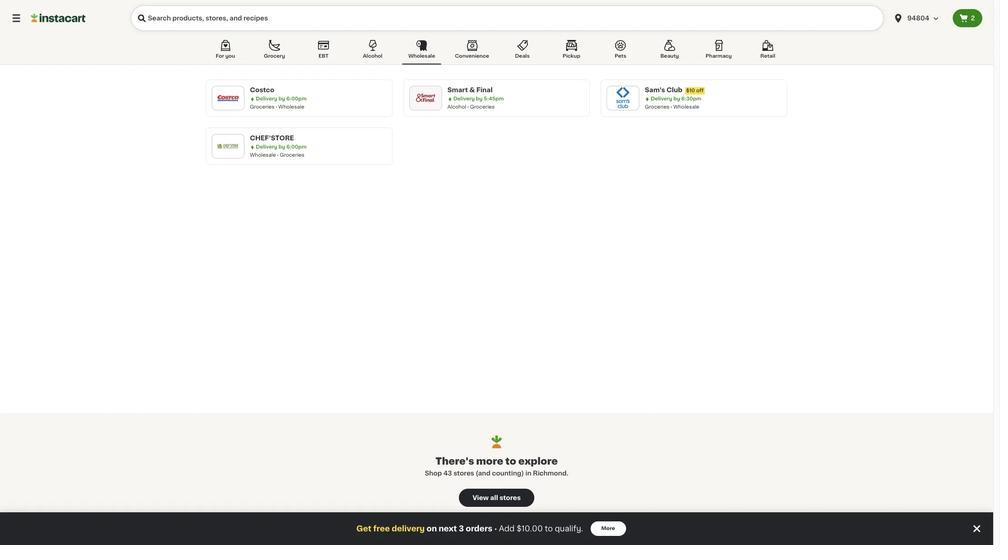 Task type: describe. For each thing, give the bounding box(es) containing it.
wholesale groceries
[[250, 153, 305, 158]]

qualify.
[[555, 526, 584, 533]]

pharmacy button
[[700, 38, 739, 65]]

alcohol for alcohol
[[363, 54, 383, 59]]

there's more to explore shop 43 stores (and counting) in richmond.
[[425, 457, 569, 477]]

final
[[477, 87, 493, 93]]

94804 button
[[888, 5, 953, 31]]

more
[[476, 457, 504, 466]]

convenience
[[455, 54, 489, 59]]

for you
[[216, 54, 235, 59]]

view all stores button
[[459, 489, 535, 507]]

for you button
[[206, 38, 245, 65]]

all
[[490, 495, 498, 501]]

3
[[459, 526, 464, 533]]

pharmacy
[[706, 54, 732, 59]]

add
[[499, 526, 515, 533]]

6:00pm for chef'store
[[286, 145, 307, 150]]

sam's
[[645, 87, 665, 93]]

richmond.
[[533, 471, 569, 477]]

stores inside button
[[500, 495, 521, 501]]

delivery by 5:45pm
[[454, 96, 504, 101]]

smart & final logo image
[[414, 86, 438, 110]]

alcohol button
[[353, 38, 392, 65]]

2 button
[[953, 9, 983, 27]]

costco
[[250, 87, 275, 93]]

get free delivery on next 3 orders • add $10.00 to qualify.
[[357, 525, 584, 533]]

there's
[[436, 457, 474, 466]]

43
[[444, 471, 452, 477]]

5:45pm
[[484, 96, 504, 101]]

free
[[373, 526, 390, 533]]

delivery by 6:00pm for costco
[[256, 96, 307, 101]]

get
[[357, 526, 372, 533]]

retail
[[761, 54, 776, 59]]

by down club
[[674, 96, 680, 101]]

beauty
[[661, 54, 679, 59]]

retail button
[[749, 38, 788, 65]]

costco logo image
[[216, 86, 240, 110]]

shop categories tab list
[[206, 38, 788, 65]]

pickup button
[[552, 38, 591, 65]]

sam's club $10 off
[[645, 87, 704, 93]]

groceries down costco
[[250, 105, 275, 110]]

wholesale down chef'store
[[250, 153, 276, 158]]

next
[[439, 526, 457, 533]]

delivery for costco
[[256, 96, 277, 101]]

wholesale up chef'store
[[279, 105, 305, 110]]

by for smart & final
[[476, 96, 483, 101]]

view
[[473, 495, 489, 501]]

smart & final
[[448, 87, 493, 93]]

by for costco
[[279, 96, 285, 101]]

$10
[[686, 88, 695, 93]]

counting)
[[492, 471, 524, 477]]

club
[[667, 87, 683, 93]]

treatment tracker modal dialog
[[0, 513, 994, 546]]

sam's club logo image
[[612, 86, 635, 110]]

chef'store logo image
[[216, 135, 240, 158]]

alcohol for alcohol groceries
[[448, 105, 466, 110]]



Task type: vqa. For each thing, say whether or not it's contained in the screenshot.
right Groceries Wholesale
yes



Task type: locate. For each thing, give the bounding box(es) containing it.
1 horizontal spatial to
[[545, 526, 553, 533]]

chef'store
[[250, 135, 294, 141]]

wholesale down 6:30pm
[[674, 105, 700, 110]]

groceries down delivery by 5:45pm at the top of the page
[[470, 105, 495, 110]]

1 horizontal spatial alcohol
[[448, 105, 466, 110]]

0 horizontal spatial alcohol
[[363, 54, 383, 59]]

1 horizontal spatial groceries wholesale
[[645, 105, 700, 110]]

2 6:00pm from the top
[[286, 145, 307, 150]]

groceries wholesale for 6:30pm
[[645, 105, 700, 110]]

by up the wholesale groceries
[[279, 145, 285, 150]]

delivery down smart & final
[[454, 96, 475, 101]]

1 groceries wholesale from the left
[[250, 105, 305, 110]]

convenience button
[[452, 38, 493, 65]]

delivery by 6:00pm for chef'store
[[256, 145, 307, 150]]

delivery by 6:00pm
[[256, 96, 307, 101], [256, 145, 307, 150]]

wholesale inside button
[[409, 54, 435, 59]]

delivery down costco
[[256, 96, 277, 101]]

0 vertical spatial 6:00pm
[[286, 96, 307, 101]]

orders
[[466, 526, 493, 533]]

stores
[[454, 471, 474, 477], [500, 495, 521, 501]]

groceries down sam's
[[645, 105, 670, 110]]

ebt button
[[304, 38, 343, 65]]

&
[[470, 87, 475, 93]]

2
[[972, 15, 976, 21]]

•
[[494, 525, 497, 533]]

to right $10.00 at the bottom right
[[545, 526, 553, 533]]

0 horizontal spatial to
[[506, 457, 517, 466]]

to up counting)
[[506, 457, 517, 466]]

beauty button
[[650, 38, 690, 65]]

1 vertical spatial to
[[545, 526, 553, 533]]

6:00pm
[[286, 96, 307, 101], [286, 145, 307, 150]]

94804 button
[[893, 5, 948, 31]]

delivery for chef'store
[[256, 145, 277, 150]]

1 delivery by 6:00pm from the top
[[256, 96, 307, 101]]

groceries wholesale for 6:00pm
[[250, 105, 305, 110]]

to
[[506, 457, 517, 466], [545, 526, 553, 533]]

in
[[526, 471, 532, 477]]

pets
[[615, 54, 627, 59]]

off
[[697, 88, 704, 93]]

explore
[[519, 457, 558, 466]]

stores down there's
[[454, 471, 474, 477]]

None search field
[[131, 5, 884, 31]]

groceries wholesale down costco
[[250, 105, 305, 110]]

delivery
[[256, 96, 277, 101], [454, 96, 475, 101], [651, 96, 673, 101], [256, 145, 277, 150]]

1 vertical spatial 6:00pm
[[286, 145, 307, 150]]

by
[[279, 96, 285, 101], [476, 96, 483, 101], [674, 96, 680, 101], [279, 145, 285, 150]]

stores inside there's more to explore shop 43 stores (and counting) in richmond.
[[454, 471, 474, 477]]

grocery button
[[255, 38, 294, 65]]

delivery for smart & final
[[454, 96, 475, 101]]

stores right all
[[500, 495, 521, 501]]

0 horizontal spatial groceries wholesale
[[250, 105, 305, 110]]

by up chef'store
[[279, 96, 285, 101]]

pickup
[[563, 54, 581, 59]]

wholesale up smart & final logo
[[409, 54, 435, 59]]

alcohol inside button
[[363, 54, 383, 59]]

more
[[602, 526, 615, 531]]

Search field
[[131, 5, 884, 31]]

grocery
[[264, 54, 285, 59]]

1 horizontal spatial stores
[[500, 495, 521, 501]]

pets button
[[601, 38, 640, 65]]

you
[[225, 54, 235, 59]]

by for chef'store
[[279, 145, 285, 150]]

delivery
[[392, 526, 425, 533]]

0 horizontal spatial stores
[[454, 471, 474, 477]]

2 delivery by 6:00pm from the top
[[256, 145, 307, 150]]

to inside there's more to explore shop 43 stores (and counting) in richmond.
[[506, 457, 517, 466]]

6:30pm
[[682, 96, 702, 101]]

6:00pm for costco
[[286, 96, 307, 101]]

0 vertical spatial stores
[[454, 471, 474, 477]]

0 vertical spatial delivery by 6:00pm
[[256, 96, 307, 101]]

alcohol groceries
[[448, 105, 495, 110]]

smart
[[448, 87, 468, 93]]

for
[[216, 54, 224, 59]]

by down 'final'
[[476, 96, 483, 101]]

shop
[[425, 471, 442, 477]]

delivery down sam's
[[651, 96, 673, 101]]

to inside the 'get free delivery on next 3 orders • add $10.00 to qualify.'
[[545, 526, 553, 533]]

1 vertical spatial alcohol
[[448, 105, 466, 110]]

1 6:00pm from the top
[[286, 96, 307, 101]]

0 vertical spatial to
[[506, 457, 517, 466]]

view all stores link
[[459, 489, 535, 507]]

delivery by 6:00pm up the wholesale groceries
[[256, 145, 307, 150]]

alcohol
[[363, 54, 383, 59], [448, 105, 466, 110]]

on
[[427, 526, 437, 533]]

ebt
[[319, 54, 329, 59]]

wholesale
[[409, 54, 435, 59], [279, 105, 305, 110], [674, 105, 700, 110], [250, 153, 276, 158]]

view all stores
[[473, 495, 521, 501]]

delivery by 6:00pm down costco
[[256, 96, 307, 101]]

deals
[[515, 54, 530, 59]]

1 vertical spatial delivery by 6:00pm
[[256, 145, 307, 150]]

1 vertical spatial stores
[[500, 495, 521, 501]]

groceries wholesale down delivery by 6:30pm
[[645, 105, 700, 110]]

delivery by 6:30pm
[[651, 96, 702, 101]]

0 vertical spatial alcohol
[[363, 54, 383, 59]]

groceries
[[250, 105, 275, 110], [470, 105, 495, 110], [645, 105, 670, 110], [280, 153, 305, 158]]

instacart image
[[31, 13, 85, 24]]

94804
[[908, 15, 930, 21]]

groceries down chef'store
[[280, 153, 305, 158]]

deals button
[[503, 38, 542, 65]]

groceries wholesale
[[250, 105, 305, 110], [645, 105, 700, 110]]

2 groceries wholesale from the left
[[645, 105, 700, 110]]

delivery down chef'store
[[256, 145, 277, 150]]

wholesale button
[[402, 38, 442, 65]]

(and
[[476, 471, 491, 477]]

$10.00
[[517, 526, 543, 533]]

more button
[[591, 522, 626, 536]]



